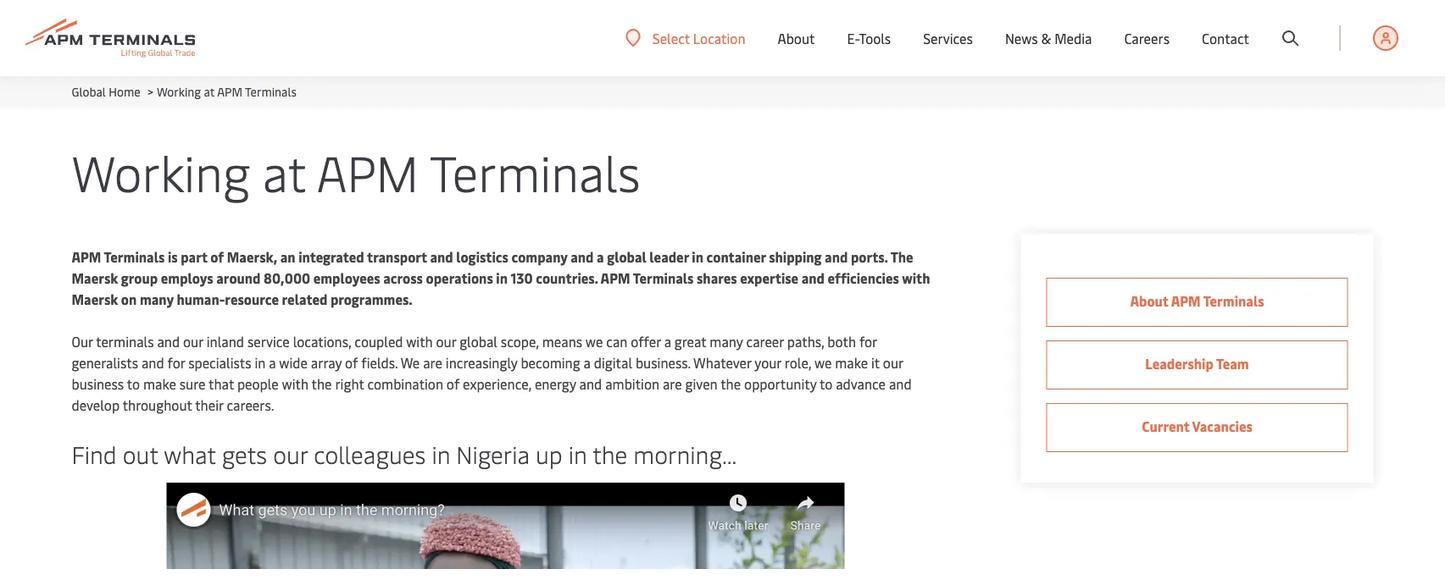 Task type: vqa. For each thing, say whether or not it's contained in the screenshot.
employees
yes



Task type: describe. For each thing, give the bounding box(es) containing it.
can
[[606, 333, 627, 351]]

across
[[383, 269, 423, 287]]

gets
[[222, 438, 267, 470]]

integrated
[[298, 248, 364, 266]]

>
[[147, 83, 153, 100]]

1 vertical spatial are
[[663, 375, 682, 393]]

maersk,
[[227, 248, 277, 266]]

&
[[1041, 29, 1051, 47]]

find out what gets our colleagues in nigeria up in the morning...
[[72, 438, 737, 470]]

that
[[209, 375, 234, 393]]

and down shipping
[[802, 269, 825, 287]]

1 vertical spatial with
[[406, 333, 433, 351]]

130
[[511, 269, 533, 287]]

leadership team link
[[1046, 341, 1348, 390]]

container
[[706, 248, 766, 266]]

news & media
[[1005, 29, 1092, 47]]

on
[[121, 290, 137, 309]]

wide
[[279, 354, 308, 372]]

of inside apm terminals is part of maersk, an integrated transport and logistics company and a global leader in container shipping and ports. the maersk group employs around 80,000 employees across operations in 130 countries. apm terminals shares expertise and efficiencies with maersk on many human-resource related programmes.
[[210, 248, 224, 266]]

operations
[[426, 269, 493, 287]]

a left digital
[[584, 354, 591, 372]]

employs
[[161, 269, 213, 287]]

both
[[828, 333, 856, 351]]

in inside our terminals and our inland service locations, coupled with our global scope, means we can offer a great many career paths, both for generalists and for specialists in a wide array of fields. we are increasingly becoming a digital business. whatever your role, we make it our business to make sure that people with the right combination of experience, energy and ambition are given the opportunity to advance and develop throughout their careers.
[[255, 354, 266, 372]]

apm terminals is part of maersk, an integrated transport and logistics company and a global leader in container shipping and ports. the maersk group employs around 80,000 employees across operations in 130 countries. apm terminals shares expertise and efficiencies with maersk on many human-resource related programmes.
[[72, 248, 930, 309]]

1 horizontal spatial make
[[835, 354, 868, 372]]

e-tools
[[847, 29, 891, 47]]

2 to from the left
[[820, 375, 833, 393]]

is
[[168, 248, 178, 266]]

human-
[[177, 290, 225, 309]]

and up operations
[[430, 248, 453, 266]]

0 horizontal spatial with
[[282, 375, 308, 393]]

scope,
[[501, 333, 539, 351]]

sure
[[179, 375, 206, 393]]

0 horizontal spatial we
[[586, 333, 603, 351]]

and down digital
[[579, 375, 602, 393]]

in left 130
[[496, 269, 508, 287]]

leader
[[650, 248, 689, 266]]

1 vertical spatial working
[[72, 138, 250, 204]]

it
[[871, 354, 880, 372]]

part
[[181, 248, 207, 266]]

terminals
[[96, 333, 154, 351]]

global inside our terminals and our inland service locations, coupled with our global scope, means we can offer a great many career paths, both for generalists and for specialists in a wide array of fields. we are increasingly becoming a digital business. whatever your role, we make it our business to make sure that people with the right combination of experience, energy and ambition are given the opportunity to advance and develop throughout their careers.
[[460, 333, 498, 351]]

specialists
[[188, 354, 251, 372]]

up
[[536, 438, 563, 470]]

team
[[1216, 355, 1249, 373]]

many inside our terminals and our inland service locations, coupled with our global scope, means we can offer a great many career paths, both for generalists and for specialists in a wide array of fields. we are increasingly becoming a digital business. whatever your role, we make it our business to make sure that people with the right combination of experience, energy and ambition are given the opportunity to advance and develop throughout their careers.
[[710, 333, 743, 351]]

and up countries.
[[571, 248, 594, 266]]

our right it
[[883, 354, 903, 372]]

services button
[[923, 0, 973, 76]]

and right terminals
[[157, 333, 180, 351]]

career
[[746, 333, 784, 351]]

offer
[[631, 333, 661, 351]]

your
[[755, 354, 781, 372]]

1 to from the left
[[127, 375, 140, 393]]

2 maersk from the top
[[72, 290, 118, 309]]

0 vertical spatial working
[[157, 83, 201, 100]]

0 vertical spatial at
[[204, 83, 215, 100]]

the
[[891, 248, 913, 266]]

about button
[[778, 0, 815, 76]]

a left the wide at left bottom
[[269, 354, 276, 372]]

transport
[[367, 248, 427, 266]]

our up increasingly
[[436, 333, 456, 351]]

business. whatever
[[636, 354, 751, 372]]

energy
[[535, 375, 576, 393]]

around
[[216, 269, 261, 287]]

global
[[72, 83, 106, 100]]

in right leader
[[692, 248, 703, 266]]

great
[[675, 333, 706, 351]]

2 vertical spatial of
[[447, 375, 460, 393]]

combination
[[367, 375, 443, 393]]

generalists
[[72, 354, 138, 372]]

in right up at the bottom of the page
[[569, 438, 587, 470]]

and left ports.
[[825, 248, 848, 266]]

select location
[[653, 29, 745, 47]]

what
[[164, 438, 216, 470]]

terminals inside 'link'
[[1203, 292, 1264, 310]]

select
[[653, 29, 690, 47]]

service
[[247, 333, 290, 351]]

leadership
[[1145, 355, 1214, 373]]

about for about
[[778, 29, 815, 47]]

group
[[121, 269, 158, 287]]

experience,
[[463, 375, 531, 393]]

inland
[[207, 333, 244, 351]]

digital
[[594, 354, 632, 372]]

becoming
[[521, 354, 580, 372]]

1 vertical spatial of
[[345, 354, 358, 372]]

location
[[693, 29, 745, 47]]

0 horizontal spatial are
[[423, 354, 442, 372]]

morning...
[[633, 438, 737, 470]]

we
[[401, 354, 420, 372]]

about apm terminals link
[[1046, 278, 1348, 327]]



Task type: locate. For each thing, give the bounding box(es) containing it.
1 horizontal spatial about
[[1130, 292, 1169, 310]]

global left leader
[[607, 248, 647, 266]]

advance
[[836, 375, 886, 393]]

an
[[280, 248, 295, 266]]

we
[[586, 333, 603, 351], [814, 354, 832, 372]]

0 vertical spatial make
[[835, 354, 868, 372]]

2 horizontal spatial the
[[721, 375, 741, 393]]

right
[[335, 375, 364, 393]]

a right offer
[[664, 333, 671, 351]]

current vacancies
[[1142, 417, 1253, 436]]

1 horizontal spatial of
[[345, 354, 358, 372]]

to left advance
[[820, 375, 833, 393]]

0 vertical spatial we
[[586, 333, 603, 351]]

and right advance
[[889, 375, 912, 393]]

2 horizontal spatial with
[[902, 269, 930, 287]]

1 vertical spatial about
[[1130, 292, 1169, 310]]

and
[[430, 248, 453, 266], [571, 248, 594, 266], [825, 248, 848, 266], [802, 269, 825, 287], [157, 333, 180, 351], [141, 354, 164, 372], [579, 375, 602, 393], [889, 375, 912, 393]]

of
[[210, 248, 224, 266], [345, 354, 358, 372], [447, 375, 460, 393]]

1 vertical spatial we
[[814, 354, 832, 372]]

at
[[204, 83, 215, 100], [263, 138, 305, 204]]

services
[[923, 29, 973, 47]]

the right 'given'
[[721, 375, 741, 393]]

80,000
[[264, 269, 310, 287]]

0 horizontal spatial to
[[127, 375, 140, 393]]

our
[[72, 333, 93, 351]]

0 vertical spatial many
[[140, 290, 174, 309]]

2 vertical spatial with
[[282, 375, 308, 393]]

1 vertical spatial make
[[143, 375, 176, 393]]

coupled
[[355, 333, 403, 351]]

select location button
[[625, 29, 745, 47]]

develop
[[72, 396, 120, 414]]

in
[[692, 248, 703, 266], [496, 269, 508, 287], [255, 354, 266, 372], [432, 438, 450, 470], [569, 438, 587, 470]]

make up 'throughout'
[[143, 375, 176, 393]]

contact button
[[1202, 0, 1249, 76]]

for up sure
[[167, 354, 185, 372]]

efficiencies
[[828, 269, 899, 287]]

shipping
[[769, 248, 822, 266]]

role,
[[785, 354, 811, 372]]

people
[[237, 375, 279, 393]]

0 horizontal spatial the
[[311, 375, 332, 393]]

1 horizontal spatial many
[[710, 333, 743, 351]]

with up we at the bottom
[[406, 333, 433, 351]]

1 maersk from the top
[[72, 269, 118, 287]]

business
[[72, 375, 124, 393]]

careers.
[[227, 396, 274, 414]]

global up increasingly
[[460, 333, 498, 351]]

in left nigeria
[[432, 438, 450, 470]]

1 horizontal spatial global
[[607, 248, 647, 266]]

1 vertical spatial many
[[710, 333, 743, 351]]

paths,
[[787, 333, 824, 351]]

0 vertical spatial about
[[778, 29, 815, 47]]

and down terminals
[[141, 354, 164, 372]]

our
[[183, 333, 203, 351], [436, 333, 456, 351], [883, 354, 903, 372], [273, 438, 308, 470]]

locations,
[[293, 333, 351, 351]]

0 vertical spatial for
[[859, 333, 877, 351]]

means
[[542, 333, 582, 351]]

global
[[607, 248, 647, 266], [460, 333, 498, 351]]

about for about apm terminals
[[1130, 292, 1169, 310]]

our terminals and our inland service locations, coupled with our global scope, means we can offer a great many career paths, both for generalists and for specialists in a wide array of fields. we are increasingly becoming a digital business. whatever your role, we make it our business to make sure that people with the right combination of experience, energy and ambition are given the opportunity to advance and develop throughout their careers.
[[72, 333, 912, 414]]

about apm terminals
[[1130, 292, 1264, 310]]

0 vertical spatial of
[[210, 248, 224, 266]]

1 horizontal spatial at
[[263, 138, 305, 204]]

many right the great
[[710, 333, 743, 351]]

their
[[195, 396, 223, 414]]

0 horizontal spatial at
[[204, 83, 215, 100]]

e-tools button
[[847, 0, 891, 76]]

careers button
[[1124, 0, 1170, 76]]

careers
[[1124, 29, 1170, 47]]

current
[[1142, 417, 1190, 436]]

global inside apm terminals is part of maersk, an integrated transport and logistics company and a global leader in container shipping and ports. the maersk group employs around 80,000 employees across operations in 130 countries. apm terminals shares expertise and efficiencies with maersk on many human-resource related programmes.
[[607, 248, 647, 266]]

about inside 'link'
[[1130, 292, 1169, 310]]

colleagues
[[314, 438, 426, 470]]

to up 'throughout'
[[127, 375, 140, 393]]

in up people
[[255, 354, 266, 372]]

employees
[[313, 269, 380, 287]]

tools
[[859, 29, 891, 47]]

of right part
[[210, 248, 224, 266]]

1 vertical spatial for
[[167, 354, 185, 372]]

terminals
[[245, 83, 297, 100], [430, 138, 640, 204], [104, 248, 165, 266], [633, 269, 694, 287], [1203, 292, 1264, 310]]

many inside apm terminals is part of maersk, an integrated transport and logistics company and a global leader in container shipping and ports. the maersk group employs around 80,000 employees across operations in 130 countries. apm terminals shares expertise and efficiencies with maersk on many human-resource related programmes.
[[140, 290, 174, 309]]

0 vertical spatial maersk
[[72, 269, 118, 287]]

0 horizontal spatial global
[[460, 333, 498, 351]]

1 vertical spatial maersk
[[72, 290, 118, 309]]

shares
[[697, 269, 737, 287]]

global home > working at apm terminals
[[72, 83, 297, 100]]

0 vertical spatial are
[[423, 354, 442, 372]]

0 horizontal spatial of
[[210, 248, 224, 266]]

nigeria
[[456, 438, 530, 470]]

given
[[685, 375, 718, 393]]

maersk left the group
[[72, 269, 118, 287]]

with down the wide at left bottom
[[282, 375, 308, 393]]

1 vertical spatial at
[[263, 138, 305, 204]]

about left e-
[[778, 29, 815, 47]]

maersk left 'on'
[[72, 290, 118, 309]]

many
[[140, 290, 174, 309], [710, 333, 743, 351]]

working
[[157, 83, 201, 100], [72, 138, 250, 204]]

1 vertical spatial global
[[460, 333, 498, 351]]

0 horizontal spatial about
[[778, 29, 815, 47]]

working at apm terminals
[[72, 138, 640, 204]]

we left can
[[586, 333, 603, 351]]

1 horizontal spatial the
[[593, 438, 627, 470]]

0 horizontal spatial make
[[143, 375, 176, 393]]

2 horizontal spatial of
[[447, 375, 460, 393]]

0 vertical spatial with
[[902, 269, 930, 287]]

related
[[282, 290, 327, 309]]

logistics
[[456, 248, 508, 266]]

news & media button
[[1005, 0, 1092, 76]]

many down the group
[[140, 290, 174, 309]]

working down >
[[72, 138, 250, 204]]

1 horizontal spatial with
[[406, 333, 433, 351]]

our left the inland
[[183, 333, 203, 351]]

opportunity
[[744, 375, 817, 393]]

1 horizontal spatial to
[[820, 375, 833, 393]]

of up the right
[[345, 354, 358, 372]]

media
[[1055, 29, 1092, 47]]

with inside apm terminals is part of maersk, an integrated transport and logistics company and a global leader in container shipping and ports. the maersk group employs around 80,000 employees across operations in 130 countries. apm terminals shares expertise and efficiencies with maersk on many human-resource related programmes.
[[902, 269, 930, 287]]

are left 'given'
[[663, 375, 682, 393]]

resource
[[225, 290, 279, 309]]

about up leadership
[[1130, 292, 1169, 310]]

are right we at the bottom
[[423, 354, 442, 372]]

with down the the
[[902, 269, 930, 287]]

0 vertical spatial global
[[607, 248, 647, 266]]

find
[[72, 438, 117, 470]]

the right up at the bottom of the page
[[593, 438, 627, 470]]

make
[[835, 354, 868, 372], [143, 375, 176, 393]]

a
[[597, 248, 604, 266], [664, 333, 671, 351], [269, 354, 276, 372], [584, 354, 591, 372]]

apm
[[217, 83, 242, 100], [316, 138, 419, 204], [72, 248, 101, 266], [601, 269, 630, 287], [1171, 292, 1201, 310]]

about
[[778, 29, 815, 47], [1130, 292, 1169, 310]]

1 horizontal spatial for
[[859, 333, 877, 351]]

home
[[109, 83, 140, 100]]

array
[[311, 354, 342, 372]]

programmes.
[[330, 290, 412, 309]]

working right >
[[157, 83, 201, 100]]

out
[[123, 438, 158, 470]]

ambition
[[605, 375, 659, 393]]

to
[[127, 375, 140, 393], [820, 375, 833, 393]]

our right the gets
[[273, 438, 308, 470]]

vacancies
[[1192, 417, 1253, 436]]

of down increasingly
[[447, 375, 460, 393]]

apm inside 'link'
[[1171, 292, 1201, 310]]

a up countries.
[[597, 248, 604, 266]]

0 horizontal spatial for
[[167, 354, 185, 372]]

the
[[311, 375, 332, 393], [721, 375, 741, 393], [593, 438, 627, 470]]

a inside apm terminals is part of maersk, an integrated transport and logistics company and a global leader in container shipping and ports. the maersk group employs around 80,000 employees across operations in 130 countries. apm terminals shares expertise and efficiencies with maersk on many human-resource related programmes.
[[597, 248, 604, 266]]

1 horizontal spatial we
[[814, 354, 832, 372]]

1 horizontal spatial are
[[663, 375, 682, 393]]

we right role, at the bottom of page
[[814, 354, 832, 372]]

ports.
[[851, 248, 888, 266]]

leadership team
[[1145, 355, 1249, 373]]

for
[[859, 333, 877, 351], [167, 354, 185, 372]]

0 horizontal spatial many
[[140, 290, 174, 309]]

global home link
[[72, 83, 140, 100]]

contact
[[1202, 29, 1249, 47]]

the down array
[[311, 375, 332, 393]]

make up advance
[[835, 354, 868, 372]]

for up it
[[859, 333, 877, 351]]

maersk
[[72, 269, 118, 287], [72, 290, 118, 309]]

expertise
[[740, 269, 799, 287]]

e-
[[847, 29, 859, 47]]



